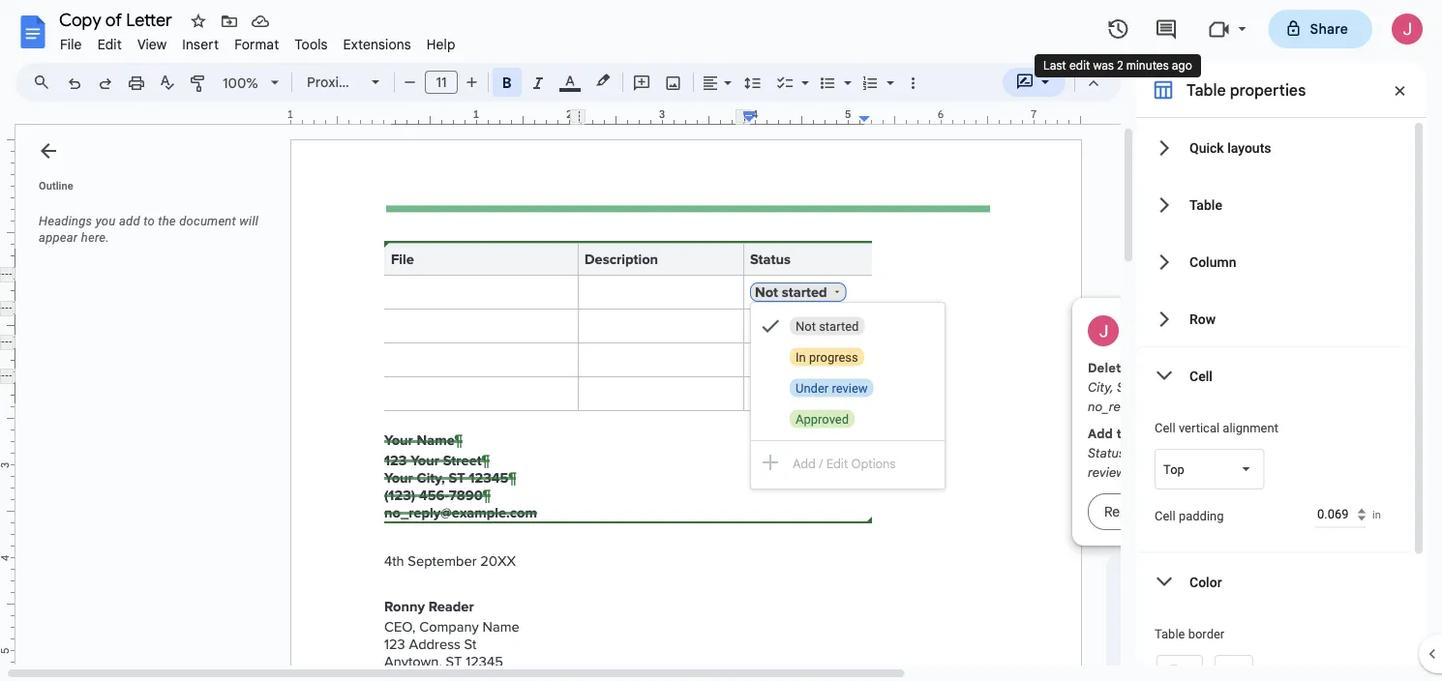 Task type: locate. For each thing, give the bounding box(es) containing it.
started up in progress button
[[819, 319, 859, 334]]

under down description
[[1269, 445, 1305, 461]]

0 horizontal spatial in
[[796, 350, 806, 365]]

cell inside tab
[[1190, 368, 1213, 384]]

progress down "file
[[1214, 445, 1266, 461]]

0 vertical spatial add
[[1088, 426, 1113, 441]]

the
[[158, 214, 176, 228]]

description
[[1241, 426, 1309, 441]]

progress up under review
[[809, 350, 859, 365]]

1 vertical spatial table
[[1190, 197, 1223, 213]]

under inside button
[[796, 381, 829, 395]]

table for table border
[[1155, 627, 1185, 642]]

share button
[[1269, 10, 1373, 48]]

in progress button
[[751, 342, 945, 373]]

menu bar banner
[[0, 0, 1443, 682]]

7890
[[1232, 380, 1262, 395]]

no_reply@example.com"
[[1088, 399, 1234, 414]]

headings
[[39, 214, 92, 228]]

cell vertical alignment
[[1155, 421, 1279, 436]]

1 vertical spatial review
[[1088, 465, 1126, 480]]

your
[[1231, 360, 1257, 376], [1299, 360, 1325, 376]]

menu bar containing file
[[52, 25, 463, 57]]

add inside list
[[1088, 426, 1113, 441]]

1 vertical spatial add
[[793, 456, 816, 472]]

vertical
[[1179, 421, 1220, 436]]

not
[[796, 319, 816, 334], [1129, 445, 1150, 461]]

1 vertical spatial in
[[1200, 445, 1210, 461]]

in down text
[[1200, 445, 1210, 461]]

nova
[[362, 74, 394, 91]]

options
[[851, 456, 896, 472]]

help
[[427, 36, 456, 53]]

text color image
[[560, 69, 581, 92]]

1 vertical spatial started
[[1153, 445, 1196, 461]]

/
[[819, 456, 823, 472]]

add up status
[[1088, 426, 1113, 441]]

1 horizontal spatial started
[[1153, 445, 1196, 461]]

not down 'table:'
[[1129, 445, 1150, 461]]

add left /
[[793, 456, 816, 472]]

insert
[[182, 36, 219, 53]]

0 horizontal spatial review
[[832, 381, 868, 395]]

progress inside '"file description status not started in progress under review approved"'
[[1214, 445, 1266, 461]]

0 vertical spatial not
[[796, 319, 816, 334]]

outline heading
[[15, 178, 279, 205]]

st
[[1117, 380, 1132, 395]]

add for add table: with text
[[1088, 426, 1113, 441]]

0 horizontal spatial your
[[1231, 360, 1257, 376]]

add
[[1088, 426, 1113, 441], [793, 456, 816, 472]]

table
[[1187, 80, 1226, 100], [1190, 197, 1223, 213], [1155, 627, 1185, 642]]

with
[[1157, 426, 1181, 441]]

your up 7890
[[1231, 360, 1257, 376]]

padding
[[1179, 509, 1224, 524]]

review inside '"file description status not started in progress under review approved"'
[[1088, 465, 1126, 480]]

tools menu item
[[287, 33, 336, 56]]

column tab
[[1137, 233, 1412, 290]]

"your name 123 your street your city, st 12345 (123) 456-7890 no_reply@example.com"
[[1088, 360, 1325, 414]]

not up in progress
[[796, 319, 816, 334]]

your right street in the right of the page
[[1299, 360, 1325, 376]]

progress
[[809, 350, 859, 365], [1214, 445, 1266, 461]]

alignment
[[1223, 421, 1279, 436]]

help menu item
[[419, 33, 463, 56]]

font list. proxima nova selected. option
[[307, 69, 394, 96]]

1 vertical spatial progress
[[1214, 445, 1266, 461]]

1 horizontal spatial progress
[[1214, 445, 1266, 461]]

top
[[1164, 462, 1185, 477]]

to
[[143, 214, 155, 228]]

table properties
[[1187, 80, 1306, 100]]

0 horizontal spatial add
[[793, 456, 816, 472]]

under review
[[796, 381, 868, 395]]

table down quick
[[1190, 197, 1223, 213]]

proxima nova
[[307, 74, 394, 91]]

2 vertical spatial cell
[[1155, 509, 1176, 524]]

0 horizontal spatial edit
[[97, 36, 122, 53]]

0 vertical spatial cell
[[1190, 368, 1213, 384]]

edit right /
[[826, 456, 848, 472]]

border
[[1189, 627, 1225, 642]]

mode and view toolbar
[[1002, 63, 1110, 102]]

1 horizontal spatial your
[[1299, 360, 1325, 376]]

row tab
[[1137, 290, 1412, 348]]

edit down rename text field
[[97, 36, 122, 53]]

under up approved
[[796, 381, 829, 395]]

"file
[[1211, 426, 1238, 441]]

in inside '"file description status not started in progress under review approved"'
[[1200, 445, 1210, 461]]

1 horizontal spatial edit
[[826, 456, 848, 472]]

add inside button
[[793, 456, 816, 472]]

line & paragraph spacing image
[[742, 69, 764, 96]]

progress inside button
[[809, 350, 859, 365]]

0 vertical spatial edit
[[97, 36, 122, 53]]

1 vertical spatial cell
[[1155, 421, 1176, 436]]

Cell padding, measured in inches. Value must be between -1080 and 1080 text field
[[1316, 502, 1366, 528]]

0 vertical spatial under
[[796, 381, 829, 395]]

edit inside add / edit options button
[[826, 456, 848, 472]]

not inside the not started button
[[796, 319, 816, 334]]

1 vertical spatial not
[[1129, 445, 1150, 461]]

2 vertical spatial table
[[1155, 627, 1185, 642]]

0 vertical spatial review
[[832, 381, 868, 395]]

0 horizontal spatial not
[[796, 319, 816, 334]]

1 vertical spatial under
[[1269, 445, 1305, 461]]

0 vertical spatial progress
[[809, 350, 859, 365]]

"file description status not started in progress under review approved"
[[1088, 426, 1309, 480]]

1 horizontal spatial under
[[1269, 445, 1305, 461]]

extensions
[[343, 36, 411, 53]]

review down in progress button
[[832, 381, 868, 395]]

table inside tab
[[1190, 197, 1223, 213]]

0 vertical spatial started
[[819, 319, 859, 334]]

list
[[1073, 298, 1380, 682]]

street
[[1260, 360, 1296, 376]]

row
[[1190, 311, 1216, 327]]

table up quick
[[1187, 80, 1226, 100]]

add / edit options
[[793, 456, 896, 472]]

0 horizontal spatial started
[[819, 319, 859, 334]]

in inside in progress button
[[796, 350, 806, 365]]

list containing delete:
[[1073, 298, 1380, 682]]

share
[[1310, 20, 1349, 37]]

name
[[1172, 360, 1206, 376]]

1 horizontal spatial not
[[1129, 445, 1150, 461]]

1 horizontal spatial review
[[1088, 465, 1126, 480]]

add
[[119, 214, 140, 228]]

1 vertical spatial edit
[[826, 456, 848, 472]]

started up top
[[1153, 445, 1196, 461]]

1 horizontal spatial in
[[1200, 445, 1210, 461]]

cell
[[1190, 368, 1213, 384], [1155, 421, 1176, 436], [1155, 509, 1176, 524]]

under
[[796, 381, 829, 395], [1269, 445, 1305, 461]]

review down status
[[1088, 465, 1126, 480]]

status
[[1088, 445, 1126, 461]]

in down the not started
[[796, 350, 806, 365]]

approved button
[[751, 404, 945, 435]]

started
[[819, 319, 859, 334], [1153, 445, 1196, 461]]

in
[[796, 350, 806, 365], [1200, 445, 1210, 461]]

0 vertical spatial table
[[1187, 80, 1226, 100]]

edit
[[97, 36, 122, 53], [826, 456, 848, 472]]

0 vertical spatial in
[[796, 350, 806, 365]]

1 horizontal spatial add
[[1088, 426, 1113, 441]]

(123)
[[1173, 380, 1201, 395]]

started inside button
[[819, 319, 859, 334]]

menu bar
[[52, 25, 463, 57]]

12345
[[1136, 380, 1169, 395]]

0 horizontal spatial progress
[[809, 350, 859, 365]]

review
[[832, 381, 868, 395], [1088, 465, 1126, 480]]

color
[[1190, 574, 1222, 590]]

under review button
[[751, 373, 945, 404]]

main toolbar
[[57, 0, 928, 401]]

appear
[[39, 230, 78, 245]]

color tab
[[1137, 554, 1412, 611]]

add for add / edit options
[[793, 456, 816, 472]]

outline
[[39, 180, 73, 192]]

0 horizontal spatial under
[[796, 381, 829, 395]]

table left border
[[1155, 627, 1185, 642]]



Task type: vqa. For each thing, say whether or not it's contained in the screenshot.
Summary heading
no



Task type: describe. For each thing, give the bounding box(es) containing it.
properties
[[1230, 80, 1306, 100]]

Menus field
[[24, 69, 67, 96]]

cell tab
[[1137, 348, 1412, 405]]

under inside '"file description status not started in progress under review approved"'
[[1269, 445, 1305, 461]]

table properties section
[[1137, 63, 1427, 682]]

quick layouts tab
[[1137, 119, 1412, 176]]

layouts
[[1228, 140, 1272, 156]]

you
[[96, 214, 116, 228]]

1 your from the left
[[1231, 360, 1257, 376]]

in
[[1373, 509, 1381, 521]]

456-
[[1204, 380, 1232, 395]]

list inside table properties application
[[1073, 298, 1380, 682]]

headings you add to the document will appear here.
[[39, 214, 259, 245]]

Star checkbox
[[185, 8, 212, 35]]

table:
[[1117, 426, 1153, 441]]

quick
[[1190, 140, 1224, 156]]

cell for cell vertical alignment
[[1155, 421, 1176, 436]]

file menu item
[[52, 33, 90, 56]]

city,
[[1088, 380, 1114, 395]]

here.
[[81, 230, 109, 245]]

highlight color image
[[593, 69, 614, 92]]

table for table properties
[[1187, 80, 1226, 100]]

add table: with text
[[1088, 426, 1211, 441]]

table border
[[1155, 627, 1225, 642]]

document
[[179, 214, 236, 228]]

2 your from the left
[[1299, 360, 1325, 376]]

Font size field
[[425, 71, 466, 95]]

format menu item
[[227, 33, 287, 56]]

123
[[1210, 360, 1228, 376]]

not started button
[[751, 311, 945, 342]]

document outline element
[[15, 125, 279, 666]]

edit inside the edit menu item
[[97, 36, 122, 53]]

cell for cell padding
[[1155, 509, 1176, 524]]

will
[[239, 214, 259, 228]]

cell padding
[[1155, 509, 1224, 524]]

Rename text field
[[52, 8, 183, 31]]

add / edit options button
[[751, 447, 945, 481]]

james peterson image
[[1088, 316, 1119, 347]]

quick layouts
[[1190, 140, 1272, 156]]

view
[[137, 36, 167, 53]]

extensions menu item
[[336, 33, 419, 56]]

view menu item
[[130, 33, 175, 56]]

review inside under review button
[[832, 381, 868, 395]]

column
[[1190, 254, 1237, 270]]

table tab
[[1137, 176, 1412, 233]]

Zoom field
[[215, 69, 288, 98]]

edit menu item
[[90, 33, 130, 56]]

in progress
[[796, 350, 859, 365]]

insert image image
[[663, 69, 685, 96]]

tools
[[295, 36, 328, 53]]

format
[[234, 36, 279, 53]]

not inside '"file description status not started in progress under review approved"'
[[1129, 445, 1150, 461]]

cell vertical alignment top option
[[1164, 460, 1185, 479]]

1
[[287, 108, 294, 121]]

"your
[[1136, 360, 1169, 376]]

insert menu item
[[175, 33, 227, 56]]

proxima
[[307, 74, 358, 91]]

cell for cell
[[1190, 368, 1213, 384]]

started inside '"file description status not started in progress under review approved"'
[[1153, 445, 1196, 461]]

file
[[60, 36, 82, 53]]

approved
[[796, 412, 849, 426]]

text
[[1185, 426, 1207, 441]]

menu bar inside menu bar "banner"
[[52, 25, 463, 57]]

approved"
[[1129, 465, 1193, 480]]

Zoom text field
[[218, 70, 264, 97]]

table for table
[[1190, 197, 1223, 213]]

not started
[[796, 319, 859, 334]]

Font size text field
[[426, 71, 457, 94]]

delete:
[[1088, 360, 1133, 376]]

table properties application
[[0, 0, 1443, 682]]



